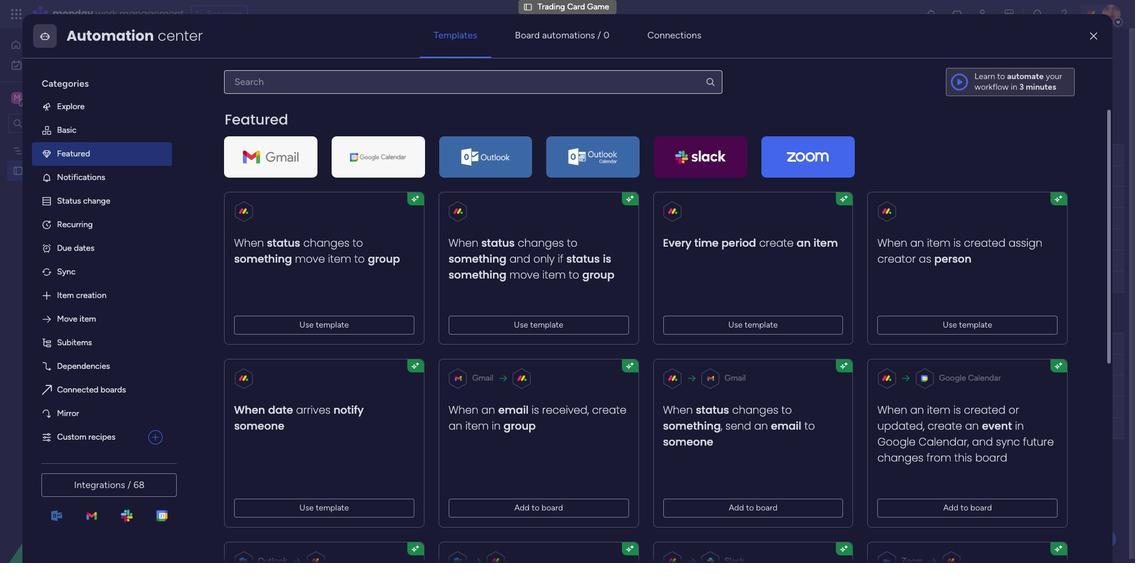 Task type: vqa. For each thing, say whether or not it's contained in the screenshot.
,
yes



Task type: locate. For each thing, give the bounding box(es) containing it.
group title for 2nd 'group title' field
[[203, 314, 262, 329]]

trading card game button
[[179, 38, 342, 58]]

notifications image
[[925, 8, 937, 20]]

main left table
[[202, 67, 220, 77]]

add to board
[[514, 504, 563, 514], [729, 504, 778, 514], [943, 504, 992, 514]]

0 vertical spatial group title
[[203, 125, 262, 140]]

in google calendar, and sync future changes from this board
[[878, 419, 1054, 466]]

email inside when status changes to something , send an email to someone
[[771, 419, 802, 434]]

1 vertical spatial main
[[27, 92, 48, 103]]

nov 19, 2023
[[576, 361, 621, 370]]

when for when an email
[[449, 403, 479, 418]]

0 vertical spatial date
[[590, 150, 607, 160]]

board
[[515, 29, 540, 41]]

card up add view image
[[240, 38, 275, 58]]

to
[[997, 71, 1005, 82], [353, 236, 363, 251], [567, 236, 578, 251], [355, 252, 365, 267], [569, 268, 580, 283], [782, 403, 792, 418], [805, 419, 815, 434], [532, 504, 540, 514], [746, 504, 754, 514], [961, 504, 969, 514]]

2 nov from the top
[[576, 235, 590, 244]]

is up in google calendar, and sync future changes from this board
[[954, 403, 961, 418]]

0 horizontal spatial add to board
[[514, 504, 563, 514]]

featured down basic on the left of the page
[[57, 149, 90, 159]]

0 horizontal spatial main
[[27, 92, 48, 103]]

0 vertical spatial card
[[567, 2, 585, 12]]

email right send
[[771, 419, 802, 434]]

1 horizontal spatial trading
[[181, 38, 236, 58]]

is
[[954, 236, 961, 251], [603, 252, 612, 267], [532, 403, 539, 418], [954, 403, 961, 418]]

2 vertical spatial create
[[928, 419, 962, 434]]

connected
[[57, 385, 98, 395]]

0 vertical spatial status field
[[501, 149, 531, 162]]

use template
[[300, 320, 349, 330], [514, 320, 564, 330], [729, 320, 778, 330], [943, 320, 993, 330], [300, 504, 349, 514]]

date for second person field from the top of the page
[[590, 339, 607, 349]]

date up nov 19, 2023
[[590, 339, 607, 349]]

add to board button
[[449, 499, 629, 518], [663, 499, 843, 518], [878, 499, 1058, 518]]

marketing and branding campaign
[[223, 235, 351, 245]]

1 vertical spatial group title
[[203, 314, 262, 329]]

0 horizontal spatial add to board button
[[449, 499, 629, 518]]

0 horizontal spatial featured
[[57, 149, 90, 159]]

date up the nov 18, 2023
[[590, 150, 607, 160]]

learn
[[975, 71, 995, 82]]

board for is received, create an item in
[[542, 504, 563, 514]]

automations
[[542, 29, 595, 41]]

Group Title field
[[200, 125, 265, 140], [200, 314, 265, 329]]

nov
[[576, 193, 590, 202], [576, 235, 590, 244], [576, 361, 590, 370]]

item inside when an item is created   assign creator as
[[927, 236, 951, 251]]

created up "event"
[[964, 403, 1006, 418]]

game up 0
[[587, 2, 609, 12]]

from
[[927, 451, 952, 466]]

group inside when status changes   to something and only if status is something move item to group
[[583, 268, 615, 283]]

1 2023 from the top
[[604, 193, 621, 202]]

product design and development
[[223, 193, 348, 203]]

date
[[268, 403, 293, 418]]

every
[[663, 236, 692, 251]]

created inside when an item is created or updated, create an
[[964, 403, 1006, 418]]

and down "event"
[[972, 435, 993, 450]]

select product image
[[11, 8, 22, 20]]

and right design
[[282, 193, 296, 203]]

0 vertical spatial person field
[[430, 149, 461, 162]]

research
[[251, 171, 285, 181]]

2 date field from the top
[[587, 338, 610, 351]]

help image
[[1058, 8, 1070, 20]]

and inside when status changes   to something and only if status is something move item to group
[[510, 252, 531, 267]]

something inside when status changes   to something move item to group
[[234, 252, 292, 267]]

learn to automate
[[975, 71, 1044, 82]]

only
[[534, 252, 555, 267]]

is inside when an item is created   assign creator as
[[954, 236, 961, 251]]

status for when status changes   to something move item to group
[[267, 236, 301, 251]]

template
[[316, 320, 349, 330], [530, 320, 564, 330], [745, 320, 778, 330], [959, 320, 993, 330], [316, 504, 349, 514]]

title up market
[[240, 125, 262, 140]]

/ left 68
[[127, 480, 131, 491]]

collapse image
[[1100, 97, 1109, 106]]

2 add to board button from the left
[[663, 499, 843, 518]]

add to board button for group
[[449, 499, 629, 518]]

project
[[296, 150, 323, 160], [296, 339, 323, 349]]

3 2023 from the top
[[603, 361, 621, 370]]

in inside is received, create an item in
[[492, 419, 501, 434]]

minutes
[[1026, 82, 1056, 92]]

card inside list box
[[57, 166, 75, 176]]

0 vertical spatial working on it
[[491, 171, 540, 181]]

2 working from the top
[[491, 192, 522, 202]]

google left calendar
[[939, 374, 966, 384]]

0 vertical spatial created
[[964, 236, 1006, 251]]

0 horizontal spatial /
[[127, 480, 131, 491]]

19,
[[592, 361, 601, 370]]

featured down add view image
[[225, 110, 288, 129]]

2 person field from the top
[[430, 338, 461, 351]]

group title up market
[[203, 125, 262, 140]]

1 horizontal spatial main
[[202, 67, 220, 77]]

changes inside when status changes to something , send an email to someone
[[732, 403, 779, 418]]

title up 4
[[240, 314, 262, 329]]

when inside when an item is created   assign creator as
[[878, 236, 907, 251]]

None search field
[[224, 70, 722, 94]]

1 vertical spatial 2023
[[603, 235, 621, 244]]

nov left 16, on the right
[[576, 235, 590, 244]]

1 vertical spatial status field
[[501, 338, 531, 351]]

monday work management
[[53, 7, 184, 21]]

date field up the nov 18, 2023
[[587, 149, 610, 162]]

when inside when status changes   to something move item to group
[[234, 236, 264, 251]]

dependencies option
[[32, 355, 172, 379]]

0 vertical spatial move
[[295, 252, 325, 267]]

create
[[759, 236, 794, 251], [592, 403, 627, 418], [928, 419, 962, 434]]

0 vertical spatial person
[[433, 150, 458, 160]]

4
[[242, 361, 248, 371]]

connections button
[[633, 21, 716, 50]]

Person field
[[430, 149, 461, 162], [430, 338, 461, 351]]

2 group from the top
[[203, 314, 237, 329]]

custom recipes option
[[32, 426, 144, 450]]

send
[[726, 419, 751, 434]]

2 project from the top
[[296, 339, 323, 349]]

1 vertical spatial person
[[433, 339, 458, 349]]

your
[[1046, 71, 1062, 82]]

created for person
[[964, 236, 1006, 251]]

item
[[814, 236, 838, 251], [927, 236, 951, 251], [328, 252, 352, 267], [543, 268, 566, 283], [79, 314, 96, 324], [927, 403, 951, 418], [466, 419, 489, 434]]

changes down updated,
[[878, 451, 924, 466]]

dates
[[74, 243, 94, 254]]

move
[[295, 252, 325, 267], [510, 268, 540, 283]]

1 horizontal spatial marketing
[[223, 235, 260, 245]]

and
[[287, 171, 301, 181], [282, 193, 296, 203], [269, 214, 282, 224], [262, 235, 276, 245], [510, 252, 531, 267], [972, 435, 993, 450]]

1 vertical spatial game
[[279, 38, 323, 58]]

2 vertical spatial 2023
[[603, 361, 621, 370]]

invite members image
[[977, 8, 989, 20]]

due dates
[[57, 243, 94, 254]]

1 vertical spatial date field
[[587, 338, 610, 351]]

1 horizontal spatial add to board button
[[663, 499, 843, 518]]

1 vertical spatial group
[[203, 314, 237, 329]]

1 person field from the top
[[430, 149, 461, 162]]

main table
[[202, 67, 241, 77]]

2 date from the top
[[590, 339, 607, 349]]

changes inside when status changes   to something and only if status is something move item to group
[[518, 236, 564, 251]]

changes up only
[[518, 236, 564, 251]]

when for when status changes   to something move item to group
[[234, 236, 264, 251]]

target
[[303, 171, 327, 181]]

1 horizontal spatial someone
[[663, 435, 714, 450]]

and down done
[[510, 252, 531, 267]]

date for first person field from the top of the page
[[590, 150, 607, 160]]

gmail up when an email
[[472, 374, 494, 384]]

categories list box
[[32, 68, 182, 450]]

0 vertical spatial email
[[498, 403, 529, 418]]

someone inside when status changes to something , send an email to someone
[[663, 435, 714, 450]]

monday
[[53, 7, 93, 21]]

0 vertical spatial on
[[524, 171, 533, 181]]

2 on from the top
[[524, 192, 533, 202]]

working on it
[[491, 171, 540, 181], [491, 192, 540, 202]]

development
[[298, 193, 348, 203]]

0 horizontal spatial google
[[878, 435, 916, 450]]

0 vertical spatial /
[[597, 29, 601, 41]]

use template button
[[234, 316, 414, 335], [449, 316, 629, 335], [663, 316, 843, 335], [878, 316, 1058, 335], [234, 499, 414, 518]]

0 vertical spatial create
[[759, 236, 794, 251]]

item 4
[[223, 361, 248, 371]]

2023 for campaign
[[603, 235, 621, 244]]

1 project from the top
[[296, 150, 323, 160]]

list box
[[0, 138, 151, 340]]

5
[[242, 382, 247, 392]]

marketing inside list box
[[28, 145, 65, 155]]

move item
[[57, 314, 96, 324]]

an
[[797, 236, 811, 251], [910, 236, 924, 251], [482, 403, 495, 418], [910, 403, 924, 418], [449, 419, 463, 434], [754, 419, 768, 434], [965, 419, 979, 434]]

0 horizontal spatial gmail
[[472, 374, 494, 384]]

in inside in google calendar, and sync future changes from this board
[[1015, 419, 1024, 434]]

date field up nov 19, 2023
[[587, 338, 610, 351]]

when date arrives notify someone
[[234, 403, 364, 434]]

basic option
[[32, 119, 172, 142]]

1 created from the top
[[964, 236, 1006, 251]]

0 vertical spatial featured
[[225, 110, 288, 129]]

2023 right '19,'
[[603, 361, 621, 370]]

0 vertical spatial someone
[[234, 419, 285, 434]]

group title field up the item 4
[[200, 314, 265, 329]]

trading card game down marketing plan
[[28, 166, 99, 176]]

dependencies
[[57, 362, 110, 372]]

something for when status changes to something , send an email to someone
[[663, 419, 721, 434]]

card up automations
[[567, 2, 585, 12]]

group title up the item 4
[[203, 314, 262, 329]]

james peterson image
[[1102, 5, 1121, 24]]

google down updated,
[[878, 435, 916, 450]]

0 vertical spatial trading
[[538, 2, 565, 12]]

when inside when an item is created or updated, create an
[[878, 403, 907, 418]]

1 working from the top
[[491, 171, 522, 181]]

new
[[219, 465, 235, 475]]

0 vertical spatial group title field
[[200, 125, 265, 140]]

0 vertical spatial date field
[[587, 149, 610, 162]]

nov left 18,
[[576, 193, 590, 202]]

home option
[[7, 35, 144, 54]]

trading right public board icon
[[28, 166, 55, 176]]

0 vertical spatial status
[[504, 150, 528, 160]]

add to board for something
[[729, 504, 778, 514]]

2 add to board from the left
[[729, 504, 778, 514]]

person
[[433, 150, 458, 160], [433, 339, 458, 349]]

0 vertical spatial project
[[296, 150, 323, 160]]

status inside when status changes   to something move item to group
[[267, 236, 301, 251]]

1 button
[[378, 166, 416, 187]]

is up 'person'
[[954, 236, 961, 251]]

add for when
[[729, 504, 744, 514]]

0 horizontal spatial email
[[498, 403, 529, 418]]

Date field
[[587, 149, 610, 162], [587, 338, 610, 351]]

game up search field
[[279, 38, 323, 58]]

in down or
[[1015, 419, 1024, 434]]

working
[[491, 171, 522, 181], [491, 192, 522, 202]]

1 vertical spatial nov
[[576, 235, 590, 244]]

tab inside main table tab list
[[256, 63, 275, 82]]

card
[[567, 2, 585, 12], [240, 38, 275, 58], [57, 166, 75, 176]]

1 horizontal spatial trading card game
[[181, 38, 323, 58]]

Search field
[[275, 93, 310, 110]]

board for changes to
[[756, 504, 778, 514]]

main right workspace image
[[27, 92, 48, 103]]

date field for second person field from the top of the page's status field
[[587, 338, 610, 351]]

main inside workspace selection element
[[27, 92, 48, 103]]

marketing down the distribution
[[223, 235, 260, 245]]

2 status field from the top
[[501, 338, 531, 351]]

2 vertical spatial trading card game
[[28, 166, 99, 176]]

gmail up send
[[725, 374, 746, 384]]

1 horizontal spatial /
[[597, 29, 601, 41]]

0 vertical spatial item
[[57, 291, 74, 301]]

0 horizontal spatial trading
[[28, 166, 55, 176]]

group title field up market
[[200, 125, 265, 140]]

in left 3 at the right top of the page
[[1011, 82, 1017, 92]]

create right period
[[759, 236, 794, 251]]

create inside when an item is created or updated, create an
[[928, 419, 962, 434]]

0 horizontal spatial create
[[592, 403, 627, 418]]

item left 4
[[223, 361, 240, 371]]

0 horizontal spatial card
[[57, 166, 75, 176]]

main table tab list
[[179, 63, 1111, 82]]

update feed image
[[951, 8, 963, 20]]

changes inside in google calendar, and sync future changes from this board
[[878, 451, 924, 466]]

create right received,
[[592, 403, 627, 418]]

1 vertical spatial on
[[524, 192, 533, 202]]

1 status field from the top
[[501, 149, 531, 162]]

item 5
[[223, 382, 247, 392]]

2023 right 16, on the right
[[603, 235, 621, 244]]

something inside when status changes to something , send an email to someone
[[663, 419, 721, 434]]

1 vertical spatial card
[[240, 38, 275, 58]]

1 vertical spatial project
[[296, 339, 323, 349]]

2 horizontal spatial add to board button
[[878, 499, 1058, 518]]

1 vertical spatial move
[[510, 268, 540, 283]]

option
[[0, 140, 151, 142]]

integrations / 68
[[74, 480, 145, 491]]

when status changes   to something move item to group
[[234, 236, 400, 267]]

1 date from the top
[[590, 150, 607, 160]]

work
[[96, 7, 117, 21]]

/ left 0
[[597, 29, 601, 41]]

0 vertical spatial working
[[491, 171, 522, 181]]

0 vertical spatial title
[[240, 125, 262, 140]]

create inside is received, create an item in
[[592, 403, 627, 418]]

1 vertical spatial group title field
[[200, 314, 265, 329]]

0 vertical spatial marketing
[[28, 145, 65, 155]]

add inside add new group button
[[202, 465, 217, 475]]

when status changes to something , send an email to someone
[[663, 403, 815, 450]]

2 horizontal spatial trading
[[538, 2, 565, 12]]

changes inside when status changes   to something move item to group
[[304, 236, 350, 251]]

2 vertical spatial card
[[57, 166, 75, 176]]

custom
[[57, 433, 86, 443]]

group up the item 4
[[203, 314, 237, 329]]

create up calendar,
[[928, 419, 962, 434]]

0 horizontal spatial someone
[[234, 419, 285, 434]]

1 add to board button from the left
[[449, 499, 629, 518]]

changes for item
[[304, 236, 350, 251]]

group up market
[[203, 125, 237, 140]]

group title for first 'group title' field from the top of the page
[[203, 125, 262, 140]]

1 vertical spatial email
[[771, 419, 802, 434]]

changes up send
[[732, 403, 779, 418]]

1 date field from the top
[[587, 149, 610, 162]]

explore option
[[32, 95, 172, 119]]

1 group title from the top
[[203, 125, 262, 140]]

trading up "main table"
[[181, 38, 236, 58]]

2023 right 18,
[[604, 193, 621, 202]]

custom recipes
[[57, 433, 115, 443]]

/
[[597, 29, 601, 41], [127, 480, 131, 491]]

audience
[[329, 171, 364, 181]]

2 created from the top
[[964, 403, 1006, 418]]

explore
[[57, 102, 85, 112]]

1 horizontal spatial gmail
[[725, 374, 746, 384]]

2 2023 from the top
[[603, 235, 621, 244]]

changes for only
[[518, 236, 564, 251]]

item down sync
[[57, 291, 74, 301]]

1 horizontal spatial move
[[510, 268, 540, 283]]

item left 5
[[223, 382, 240, 392]]

design
[[255, 193, 280, 203]]

trading card game up add view image
[[181, 38, 323, 58]]

lottie animation image
[[0, 445, 151, 564]]

item
[[57, 291, 74, 301], [223, 361, 240, 371], [223, 382, 240, 392]]

2 vertical spatial trading
[[28, 166, 55, 176]]

subitems option
[[32, 332, 172, 355]]

search image
[[705, 77, 716, 87]]

when inside when status changes   to something and only if status is something move item to group
[[449, 236, 479, 251]]

0 horizontal spatial marketing
[[28, 145, 65, 155]]

move down branding
[[295, 252, 325, 267]]

2 horizontal spatial card
[[567, 2, 585, 12]]

2 horizontal spatial trading card game
[[538, 2, 609, 12]]

3 add to board from the left
[[943, 504, 992, 514]]

1 vertical spatial marketing
[[223, 235, 260, 245]]

marketing left plan
[[28, 145, 65, 155]]

in down when an email
[[492, 419, 501, 434]]

when for when date arrives notify someone
[[234, 403, 265, 418]]

created up 'person'
[[964, 236, 1006, 251]]

Status field
[[501, 149, 531, 162], [501, 338, 531, 351]]

1 vertical spatial person field
[[430, 338, 461, 351]]

gmail
[[472, 374, 494, 384], [725, 374, 746, 384]]

1 vertical spatial someone
[[663, 435, 714, 450]]

1 horizontal spatial add to board
[[729, 504, 778, 514]]

1 vertical spatial created
[[964, 403, 1006, 418]]

2 vertical spatial status
[[504, 339, 528, 349]]

date field for status field for first person field from the top of the page
[[587, 149, 610, 162]]

board inside in google calendar, and sync future changes from this board
[[975, 451, 1008, 466]]

see
[[207, 9, 221, 19]]

main for main workspace
[[27, 92, 48, 103]]

when inside when date arrives notify someone
[[234, 403, 265, 418]]

1 horizontal spatial card
[[240, 38, 275, 58]]

featured inside option
[[57, 149, 90, 159]]

item inside option
[[79, 314, 96, 324]]

1 nov from the top
[[576, 193, 590, 202]]

trading card game up automations
[[538, 2, 609, 12]]

when status changes   to something and only if status is something move item to group
[[449, 236, 615, 283]]

trading card game inside list box
[[28, 166, 99, 176]]

status for second person field from the top of the page
[[504, 339, 528, 349]]

1 vertical spatial title
[[240, 314, 262, 329]]

2 horizontal spatial game
[[587, 2, 609, 12]]

nov left '19,'
[[576, 361, 590, 370]]

1 title from the top
[[240, 125, 262, 140]]

email left received,
[[498, 403, 529, 418]]

3 nov from the top
[[576, 361, 590, 370]]

1 vertical spatial it
[[535, 192, 540, 202]]

1 vertical spatial working
[[491, 192, 522, 202]]

1 vertical spatial trading
[[181, 38, 236, 58]]

group title
[[203, 125, 262, 140], [203, 314, 262, 329]]

0 vertical spatial 2023
[[604, 193, 621, 202]]

1 group from the top
[[203, 125, 237, 140]]

when
[[234, 236, 264, 251], [449, 236, 479, 251], [878, 236, 907, 251], [234, 403, 265, 418], [449, 403, 479, 418], [663, 403, 693, 418], [878, 403, 907, 418]]

2023
[[604, 193, 621, 202], [603, 235, 621, 244], [603, 361, 621, 370]]

categories heading
[[32, 68, 172, 95]]

2 group title from the top
[[203, 314, 262, 329]]

something for when status changes   to something move item to group
[[234, 252, 292, 267]]

recurring option
[[32, 213, 172, 237]]

0
[[603, 29, 609, 41]]

1 working on it from the top
[[491, 171, 540, 181]]

group
[[203, 125, 237, 140], [203, 314, 237, 329]]

tab
[[256, 63, 275, 82]]

/ inside integrations / 68 button
[[127, 480, 131, 491]]

main inside 'main table' button
[[202, 67, 220, 77]]

card down plan
[[57, 166, 75, 176]]

1 vertical spatial create
[[592, 403, 627, 418]]

when inside when status changes to something , send an email to someone
[[663, 403, 693, 418]]

0 horizontal spatial move
[[295, 252, 325, 267]]

lottie animation element
[[0, 445, 151, 564]]

move down only
[[510, 268, 540, 283]]

0 horizontal spatial game
[[77, 166, 99, 176]]

status change option
[[32, 190, 172, 213]]

item inside option
[[57, 291, 74, 301]]

when for when status changes to something , send an email to someone
[[663, 403, 693, 418]]

1 vertical spatial /
[[127, 480, 131, 491]]

status for when status changes   to something and only if status is something move item to group
[[482, 236, 515, 251]]

0 vertical spatial google
[[939, 374, 966, 384]]

when for when an item is created or updated, create an
[[878, 403, 907, 418]]

1 vertical spatial item
[[223, 361, 240, 371]]

is left received,
[[532, 403, 539, 418]]

0 vertical spatial main
[[202, 67, 220, 77]]

trading up board automations / 0
[[538, 2, 565, 12]]

created inside when an item is created   assign creator as
[[964, 236, 1006, 251]]

1 person from the top
[[433, 150, 458, 160]]

1 vertical spatial status
[[57, 196, 81, 206]]

group for 2nd 'group title' field
[[203, 314, 237, 329]]

1 vertical spatial date
[[590, 339, 607, 349]]

1 add to board from the left
[[514, 504, 563, 514]]

game down plan
[[77, 166, 99, 176]]

add for when an item is created or updated, create an
[[943, 504, 959, 514]]

2 vertical spatial game
[[77, 166, 99, 176]]

2 person from the top
[[433, 339, 458, 349]]

2 horizontal spatial create
[[928, 419, 962, 434]]

created for event
[[964, 403, 1006, 418]]

title for first 'group title' field from the top of the page
[[240, 125, 262, 140]]

2 title from the top
[[240, 314, 262, 329]]

changes down setup
[[304, 236, 350, 251]]

2 vertical spatial nov
[[576, 361, 590, 370]]

main workspace
[[27, 92, 97, 103]]

when for when an item is created   assign creator as
[[878, 236, 907, 251]]

status inside when status changes to something , send an email to someone
[[696, 403, 729, 418]]

is down nov 16, 2023
[[603, 252, 612, 267]]



Task type: describe. For each thing, give the bounding box(es) containing it.
item inside when status changes   to something move item to group
[[328, 252, 352, 267]]

google calendar
[[939, 374, 1001, 384]]

received,
[[542, 403, 589, 418]]

1 group title field from the top
[[200, 125, 265, 140]]

status for when status changes to something , send an email to someone
[[696, 403, 729, 418]]

1 horizontal spatial featured
[[225, 110, 288, 129]]

m
[[14, 93, 21, 103]]

time
[[695, 236, 719, 251]]

home
[[26, 40, 49, 50]]

0 vertical spatial game
[[587, 2, 609, 12]]

this
[[955, 451, 972, 466]]

group inside button
[[237, 465, 259, 475]]

workflow
[[975, 82, 1009, 92]]

when an item is created   assign creator as
[[878, 236, 1043, 267]]

item inside when an item is created or updated, create an
[[927, 403, 951, 418]]

workspace selection element
[[11, 91, 99, 106]]

changes for send
[[732, 403, 779, 418]]

mirror
[[57, 409, 79, 419]]

board automations / 0
[[515, 29, 609, 41]]

nov for development
[[576, 193, 590, 202]]

2 group title field from the top
[[200, 314, 265, 329]]

nov 16, 2023
[[576, 235, 621, 244]]

Search in workspace field
[[25, 117, 99, 130]]

automation
[[66, 26, 154, 45]]

item for item creation
[[57, 291, 74, 301]]

period
[[722, 236, 756, 251]]

logistics
[[284, 214, 318, 224]]

campaign
[[313, 235, 351, 245]]

product
[[223, 193, 253, 203]]

title for 2nd 'group title' field
[[240, 314, 262, 329]]

an inside when an item is created   assign creator as
[[910, 236, 924, 251]]

move
[[57, 314, 77, 324]]

in inside your workflow in
[[1011, 82, 1017, 92]]

18,
[[592, 193, 602, 202]]

calendar,
[[919, 435, 969, 450]]

sync option
[[32, 261, 172, 284]]

done
[[506, 235, 526, 245]]

is inside is received, create an item in
[[532, 403, 539, 418]]

status change
[[57, 196, 110, 206]]

2 working on it from the top
[[491, 192, 540, 202]]

categories
[[42, 78, 89, 89]]

1 horizontal spatial game
[[279, 38, 323, 58]]

due
[[57, 243, 72, 254]]

something for when status changes   to something and only if status is something move item to group
[[449, 252, 507, 267]]

when an email
[[449, 403, 529, 418]]

distribution
[[223, 214, 267, 224]]

nov 18, 2023
[[576, 193, 621, 202]]

1
[[400, 175, 403, 182]]

an inside when status changes to something , send an email to someone
[[754, 419, 768, 434]]

connections
[[647, 29, 701, 41]]

analysis
[[366, 171, 396, 181]]

connected boards
[[57, 385, 126, 395]]

creator
[[878, 252, 916, 267]]

3 minutes
[[1019, 82, 1056, 92]]

workspace image
[[11, 92, 23, 105]]

and inside in google calendar, and sync future changes from this board
[[972, 435, 993, 450]]

integrations / 68 button
[[42, 474, 177, 498]]

move inside when status changes   to something move item to group
[[295, 252, 325, 267]]

status field for second person field from the top of the page
[[501, 338, 531, 351]]

search everything image
[[1032, 8, 1044, 20]]

68
[[133, 480, 145, 491]]

group for first 'group title' field from the top of the page
[[203, 125, 237, 140]]

mirror option
[[32, 403, 172, 426]]

and down design
[[269, 214, 282, 224]]

status field for first person field from the top of the page
[[501, 149, 531, 162]]

and down distribution and logistics setup
[[262, 235, 276, 245]]

creation
[[76, 291, 106, 301]]

connected boards option
[[32, 379, 172, 403]]

item creation option
[[32, 284, 172, 308]]

assign
[[1009, 236, 1043, 251]]

your workflow in
[[975, 71, 1062, 92]]

item inside is received, create an item in
[[466, 419, 489, 434]]

change
[[83, 196, 110, 206]]

updated,
[[878, 419, 925, 434]]

market
[[223, 171, 249, 181]]

basic
[[57, 125, 77, 135]]

notifications option
[[32, 166, 172, 190]]

1 horizontal spatial create
[[759, 236, 794, 251]]

add to board button for something
[[663, 499, 843, 518]]

1 gmail from the left
[[472, 374, 494, 384]]

google inside in google calendar, and sync future changes from this board
[[878, 435, 916, 450]]

nov for campaign
[[576, 235, 590, 244]]

monday marketplace image
[[1003, 8, 1015, 20]]

when for when status changes   to something and only if status is something move item to group
[[449, 236, 479, 251]]

status inside status change option
[[57, 196, 81, 206]]

is received, create an item in
[[449, 403, 627, 434]]

2023 for development
[[604, 193, 621, 202]]

/ inside board automations / 0 button
[[597, 29, 601, 41]]

board automations / 0 button
[[501, 21, 624, 50]]

item for item 4
[[223, 361, 240, 371]]

an inside is received, create an item in
[[449, 419, 463, 434]]

plans
[[223, 9, 242, 19]]

3 add to board button from the left
[[878, 499, 1058, 518]]

move inside when status changes   to something and only if status is something move item to group
[[510, 268, 540, 283]]

table
[[222, 67, 241, 77]]

arrives
[[296, 403, 331, 418]]

when an item is created or updated, create an
[[878, 403, 1019, 434]]

person
[[935, 252, 972, 267]]

see plans
[[207, 9, 242, 19]]

due dates option
[[32, 237, 172, 261]]

list box containing marketing plan
[[0, 138, 151, 340]]

marketing for marketing plan
[[28, 145, 65, 155]]

recurring
[[57, 220, 93, 230]]

distribution and logistics setup
[[223, 214, 342, 224]]

2 it from the top
[[535, 192, 540, 202]]

add new group button
[[180, 461, 264, 480]]

1 it from the top
[[535, 171, 540, 181]]

boards
[[100, 385, 126, 395]]

notify
[[334, 403, 364, 418]]

setup
[[320, 214, 342, 224]]

or
[[1009, 403, 1019, 418]]

sync
[[57, 267, 76, 277]]

management
[[119, 7, 184, 21]]

group inside when status changes   to something move item to group
[[368, 252, 400, 267]]

,
[[721, 419, 723, 434]]

future
[[1023, 435, 1054, 450]]

as
[[919, 252, 932, 267]]

status for first person field from the top of the page
[[504, 150, 528, 160]]

16,
[[592, 235, 601, 244]]

event
[[982, 419, 1012, 434]]

Search for a column type search field
[[224, 70, 722, 94]]

and left target
[[287, 171, 301, 181]]

notifications
[[57, 173, 105, 183]]

2 gmail from the left
[[725, 374, 746, 384]]

move item option
[[32, 308, 172, 332]]

marketing for marketing and branding campaign
[[223, 235, 260, 245]]

add for when an
[[514, 504, 530, 514]]

1 vertical spatial trading card game
[[181, 38, 323, 58]]

1 horizontal spatial google
[[939, 374, 966, 384]]

board for in google calendar, and sync future changes from this board
[[971, 504, 992, 514]]

1 on from the top
[[524, 171, 533, 181]]

marketing plan
[[28, 145, 82, 155]]

game inside list box
[[77, 166, 99, 176]]

main for main table
[[202, 67, 220, 77]]

someone inside when date arrives notify someone
[[234, 419, 285, 434]]

branding
[[278, 235, 311, 245]]

integrations
[[74, 480, 125, 491]]

add view image
[[263, 68, 268, 77]]

home link
[[7, 35, 144, 54]]

sync
[[996, 435, 1020, 450]]

plan
[[67, 145, 82, 155]]

is inside when status changes   to something and only if status is something move item to group
[[603, 252, 612, 267]]

item inside when status changes   to something and only if status is something move item to group
[[543, 268, 566, 283]]

featured option
[[32, 142, 172, 166]]

calendar
[[968, 374, 1001, 384]]

add new group
[[202, 465, 259, 475]]

item for item 5
[[223, 382, 240, 392]]

market research and target audience analysis
[[223, 171, 396, 181]]

add to board for group
[[514, 504, 563, 514]]

is inside when an item is created or updated, create an
[[954, 403, 961, 418]]

public board image
[[12, 165, 24, 176]]



